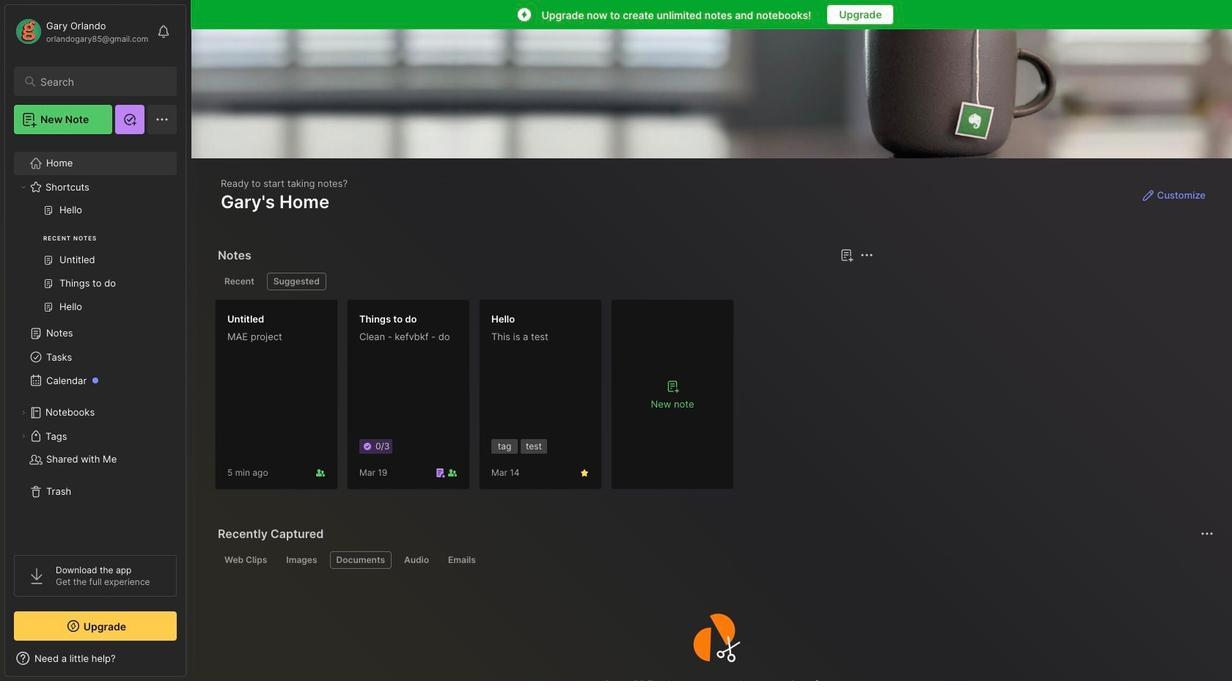 Task type: describe. For each thing, give the bounding box(es) containing it.
Account field
[[14, 17, 148, 46]]

expand notebooks image
[[19, 409, 28, 417]]

more actions image
[[1199, 525, 1216, 543]]

main element
[[0, 0, 191, 681]]

2 tab list from the top
[[218, 552, 1212, 569]]

More actions field
[[1197, 524, 1218, 544]]

none search field inside main 'element'
[[40, 73, 164, 90]]



Task type: locate. For each thing, give the bounding box(es) containing it.
row group
[[215, 299, 743, 499]]

1 tab list from the top
[[218, 273, 872, 290]]

group
[[14, 199, 176, 328]]

tree
[[5, 143, 186, 542]]

group inside main 'element'
[[14, 199, 176, 328]]

0 vertical spatial tab list
[[218, 273, 872, 290]]

Search text field
[[40, 75, 164, 89]]

click to collapse image
[[185, 654, 196, 672]]

None search field
[[40, 73, 164, 90]]

WHAT'S NEW field
[[5, 647, 186, 670]]

1 vertical spatial tab list
[[218, 552, 1212, 569]]

tab
[[218, 273, 261, 290], [267, 273, 326, 290], [218, 552, 274, 569], [280, 552, 324, 569], [330, 552, 392, 569], [398, 552, 436, 569], [442, 552, 483, 569]]

expand tags image
[[19, 432, 28, 441]]

tree inside main 'element'
[[5, 143, 186, 542]]

tab list
[[218, 273, 872, 290], [218, 552, 1212, 569]]



Task type: vqa. For each thing, say whether or not it's contained in the screenshot.
first tab list from the bottom
yes



